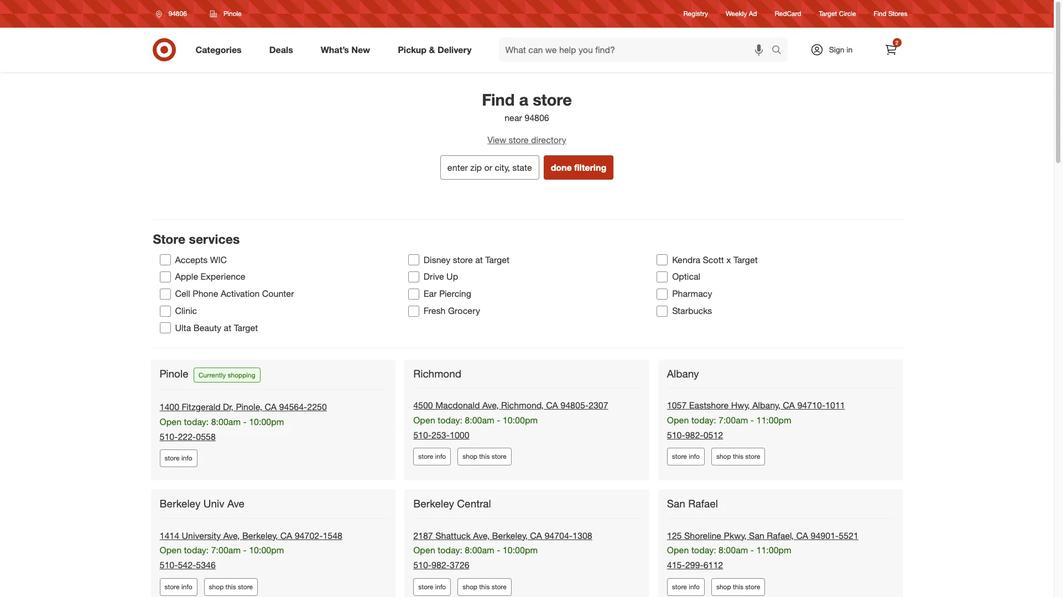 Task type: describe. For each thing, give the bounding box(es) containing it.
today: for pinole
[[184, 416, 209, 427]]

find for stores
[[874, 10, 887, 18]]

open for albany
[[667, 415, 689, 426]]

delivery
[[437, 44, 472, 55]]

central
[[457, 498, 491, 510]]

weekly ad
[[726, 10, 757, 18]]

10:00pm for berkeley central
[[503, 545, 538, 556]]

- for richmond
[[497, 415, 500, 426]]

done filtering button
[[544, 155, 614, 180]]

- inside 125 shoreline pkwy, san rafael, ca 94901-5521 open today: 8:00am - 11:00pm 415-299-6112
[[751, 545, 754, 556]]

counter
[[262, 288, 294, 299]]

- for pinole
[[243, 416, 247, 427]]

125
[[667, 530, 682, 541]]

pickup
[[398, 44, 427, 55]]

what's new
[[321, 44, 370, 55]]

4500 macdonald ave, richmond, ca 94805-2307 link
[[413, 400, 608, 411]]

pickup & delivery
[[398, 44, 472, 55]]

2187 shattuck ave, berkeley, ca 94704-1308 link
[[413, 530, 592, 541]]

cell
[[175, 288, 190, 299]]

- for albany
[[751, 415, 754, 426]]

richmond
[[413, 367, 461, 380]]

find a store near 94806
[[482, 90, 572, 123]]

94806 inside find a store near 94806
[[525, 112, 549, 123]]

store services group
[[160, 251, 905, 337]]

info for richmond
[[435, 453, 446, 461]]

store down 1057 eastshore hwy, albany, ca 94710-1011 open today: 7:00am - 11:00pm 510-982-0512
[[745, 453, 760, 461]]

university
[[182, 530, 221, 541]]

registry
[[683, 10, 708, 18]]

dr,
[[223, 402, 233, 413]]

sign in link
[[801, 38, 870, 62]]

services
[[189, 231, 240, 247]]

filtering
[[574, 162, 606, 173]]

redcard
[[775, 10, 801, 18]]

8:00am inside 125 shoreline pkwy, san rafael, ca 94901-5521 open today: 8:00am - 11:00pm 415-299-6112
[[719, 545, 748, 556]]

store info for san rafael
[[672, 583, 700, 591]]

Accepts WIC checkbox
[[160, 254, 171, 266]]

or
[[484, 162, 492, 173]]

pinole,
[[236, 402, 262, 413]]

kendra scott x target
[[672, 254, 758, 265]]

shattuck
[[435, 530, 471, 541]]

starbucks
[[672, 305, 712, 316]]

this for berkeley central
[[479, 583, 490, 591]]

shop this store for san rafael
[[716, 583, 760, 591]]

categories
[[196, 44, 242, 55]]

10:00pm for richmond
[[503, 415, 538, 426]]

125 shoreline pkwy, san rafael, ca 94901-5521 link
[[667, 530, 858, 541]]

1 vertical spatial pinole
[[160, 367, 188, 380]]

richmond link
[[413, 367, 464, 380]]

piercing
[[439, 288, 471, 299]]

510-982-0512 link
[[667, 430, 723, 441]]

store down 4500 macdonald ave, richmond, ca 94805-2307 open today: 8:00am - 10:00pm 510-253-1000
[[492, 453, 507, 461]]

deals link
[[260, 38, 307, 62]]

what's
[[321, 44, 349, 55]]

94901-
[[811, 530, 839, 541]]

fitzgerald
[[182, 402, 221, 413]]

target circle
[[819, 10, 856, 18]]

san rafael link
[[667, 498, 720, 511]]

this for albany
[[733, 453, 743, 461]]

Drive Up checkbox
[[408, 272, 419, 283]]

registry link
[[683, 9, 708, 19]]

shop this store for berkeley central
[[463, 583, 507, 591]]

1400
[[160, 402, 179, 413]]

store down 2187 shattuck ave, berkeley, ca 94704-1308 open today: 8:00am - 10:00pm 510-982-3726
[[492, 583, 507, 591]]

today: for berkeley univ ave
[[184, 545, 209, 556]]

today: for albany
[[691, 415, 716, 426]]

stores
[[888, 10, 907, 18]]

activation
[[221, 288, 260, 299]]

222-
[[178, 431, 196, 442]]

apple experience
[[175, 271, 245, 282]]

x
[[726, 254, 731, 265]]

510- for berkeley central
[[413, 560, 432, 571]]

1414
[[160, 530, 179, 541]]

11:00pm inside 125 shoreline pkwy, san rafael, ca 94901-5521 open today: 8:00am - 11:00pm 415-299-6112
[[756, 545, 791, 556]]

pinole inside dropdown button
[[223, 9, 242, 18]]

done
[[551, 162, 572, 173]]

510- for pinole
[[160, 431, 178, 442]]

directory
[[531, 134, 566, 145]]

1057 eastshore hwy, albany, ca 94710-1011 open today: 7:00am - 11:00pm 510-982-0512
[[667, 400, 845, 441]]

shop for san rafael
[[716, 583, 731, 591]]

store info for berkeley central
[[418, 583, 446, 591]]

enter zip or city, state
[[447, 162, 532, 173]]

info for berkeley central
[[435, 583, 446, 591]]

1308
[[573, 530, 592, 541]]

info for pinole
[[181, 454, 192, 463]]

253-
[[431, 430, 450, 441]]

weekly ad link
[[726, 9, 757, 19]]

store info link for albany
[[667, 448, 705, 466]]

1400 fitzgerald dr, pinole, ca 94564-2250 open today: 8:00am - 10:00pm 510-222-0558
[[160, 402, 327, 442]]

info for berkeley univ ave
[[181, 583, 192, 591]]

accepts wic
[[175, 254, 227, 265]]

store info for berkeley univ ave
[[165, 583, 192, 591]]

510- for richmond
[[413, 430, 432, 441]]

3726
[[450, 560, 469, 571]]

kendra
[[672, 254, 700, 265]]

categories link
[[186, 38, 255, 62]]

store info for richmond
[[418, 453, 446, 461]]

store down 1414 university ave, berkeley, ca 94702-1548 open today: 7:00am - 10:00pm 510-542-5346
[[238, 583, 253, 591]]

ave, for berkeley univ ave
[[223, 530, 240, 541]]

target for disney store at target
[[485, 254, 510, 265]]

94805-
[[561, 400, 589, 411]]

pinole button
[[203, 4, 249, 24]]

ave
[[227, 498, 244, 510]]

store inside group
[[453, 254, 473, 265]]

near
[[505, 112, 522, 123]]

2187
[[413, 530, 433, 541]]

Apple Experience checkbox
[[160, 272, 171, 283]]

store down the 415-
[[672, 583, 687, 591]]

8:00am for richmond
[[465, 415, 494, 426]]

berkeley univ ave
[[160, 498, 244, 510]]

search button
[[766, 38, 793, 64]]

982- for albany
[[685, 430, 703, 441]]

open inside 125 shoreline pkwy, san rafael, ca 94901-5521 open today: 8:00am - 11:00pm 415-299-6112
[[667, 545, 689, 556]]

macdonald
[[435, 400, 480, 411]]

&
[[429, 44, 435, 55]]

ad
[[749, 10, 757, 18]]

berkeley central link
[[413, 498, 493, 511]]

beauty
[[193, 322, 221, 334]]

8:00am for berkeley central
[[465, 545, 494, 556]]

store down '253-'
[[418, 453, 433, 461]]

at for store
[[475, 254, 483, 265]]

today: inside 125 shoreline pkwy, san rafael, ca 94901-5521 open today: 8:00am - 11:00pm 415-299-6112
[[691, 545, 716, 556]]

berkeley central
[[413, 498, 491, 510]]

today: for berkeley central
[[438, 545, 462, 556]]

1011
[[825, 400, 845, 411]]

store down 510-982-3726 "link"
[[418, 583, 433, 591]]

510-222-0558 link
[[160, 431, 216, 442]]

hwy,
[[731, 400, 750, 411]]

4500
[[413, 400, 433, 411]]

Ear Piercing checkbox
[[408, 289, 419, 300]]

disney store at target
[[424, 254, 510, 265]]

- for berkeley central
[[497, 545, 500, 556]]

store down '222-' on the left
[[165, 454, 180, 463]]

open for richmond
[[413, 415, 435, 426]]



Task type: vqa. For each thing, say whether or not it's contained in the screenshot.


Task type: locate. For each thing, give the bounding box(es) containing it.
shop this store for richmond
[[463, 453, 507, 461]]

1057 eastshore hwy, albany, ca 94710-1011 link
[[667, 400, 845, 411]]

10:00pm inside 2187 shattuck ave, berkeley, ca 94704-1308 open today: 8:00am - 10:00pm 510-982-3726
[[503, 545, 538, 556]]

8:00am for pinole
[[211, 416, 241, 427]]

510-542-5346 link
[[160, 560, 216, 571]]

pinole up categories link in the top of the page
[[223, 9, 242, 18]]

ca for berkeley univ ave
[[280, 530, 292, 541]]

store down 542-
[[165, 583, 180, 591]]

2 11:00pm from the top
[[756, 545, 791, 556]]

store info link for berkeley central
[[413, 579, 451, 596]]

- down 4500 macdonald ave, richmond, ca 94805-2307 link
[[497, 415, 500, 426]]

today: down eastshore
[[691, 415, 716, 426]]

2 berkeley, from the left
[[492, 530, 528, 541]]

94564-
[[279, 402, 307, 413]]

store info for pinole
[[165, 454, 192, 463]]

0 horizontal spatial berkeley,
[[242, 530, 278, 541]]

ca for albany
[[783, 400, 795, 411]]

0 horizontal spatial 94806
[[168, 9, 187, 18]]

store info link down '253-'
[[413, 448, 451, 466]]

510- down 2187
[[413, 560, 432, 571]]

ca for berkeley central
[[530, 530, 542, 541]]

0 vertical spatial 11:00pm
[[756, 415, 791, 426]]

94702-
[[295, 530, 323, 541]]

ave, right shattuck
[[473, 530, 490, 541]]

Cell Phone Activation Counter checkbox
[[160, 289, 171, 300]]

up
[[446, 271, 458, 282]]

ave, inside 1414 university ave, berkeley, ca 94702-1548 open today: 7:00am - 10:00pm 510-542-5346
[[223, 530, 240, 541]]

this
[[479, 453, 490, 461], [733, 453, 743, 461], [225, 583, 236, 591], [479, 583, 490, 591], [733, 583, 743, 591]]

view store directory link
[[140, 134, 914, 146]]

open up the 415-
[[667, 545, 689, 556]]

shop this store button for albany
[[711, 448, 765, 466]]

open inside 1057 eastshore hwy, albany, ca 94710-1011 open today: 7:00am - 11:00pm 510-982-0512
[[667, 415, 689, 426]]

this down 1057 eastshore hwy, albany, ca 94710-1011 open today: 7:00am - 11:00pm 510-982-0512
[[733, 453, 743, 461]]

find
[[874, 10, 887, 18], [482, 90, 515, 110]]

- inside 1057 eastshore hwy, albany, ca 94710-1011 open today: 7:00am - 11:00pm 510-982-0512
[[751, 415, 754, 426]]

berkeley, left 94704-
[[492, 530, 528, 541]]

11:00pm down rafael,
[[756, 545, 791, 556]]

today: down fitzgerald
[[184, 416, 209, 427]]

eastshore
[[689, 400, 729, 411]]

1 berkeley from the left
[[160, 498, 200, 510]]

store info link down '222-' on the left
[[160, 450, 197, 468]]

berkeley
[[160, 498, 200, 510], [413, 498, 454, 510]]

shop this store button for richmond
[[458, 448, 512, 466]]

store inside find a store near 94806
[[533, 90, 572, 110]]

store up up
[[453, 254, 473, 265]]

info
[[435, 453, 446, 461], [689, 453, 700, 461], [181, 454, 192, 463], [181, 583, 192, 591], [435, 583, 446, 591], [689, 583, 700, 591]]

pkwy,
[[724, 530, 747, 541]]

415-
[[667, 560, 685, 571]]

store info down 510-982-0512 link
[[672, 453, 700, 461]]

1 vertical spatial at
[[224, 322, 231, 334]]

1 berkeley, from the left
[[242, 530, 278, 541]]

drive
[[424, 271, 444, 282]]

open down 4500
[[413, 415, 435, 426]]

0 vertical spatial san
[[667, 498, 685, 510]]

in
[[847, 45, 853, 54]]

510- inside 4500 macdonald ave, richmond, ca 94805-2307 open today: 8:00am - 10:00pm 510-253-1000
[[413, 430, 432, 441]]

weekly
[[726, 10, 747, 18]]

open down 1414
[[160, 545, 182, 556]]

510- down 1414
[[160, 560, 178, 571]]

7:00am inside 1057 eastshore hwy, albany, ca 94710-1011 open today: 7:00am - 11:00pm 510-982-0512
[[719, 415, 748, 426]]

982- inside 2187 shattuck ave, berkeley, ca 94704-1308 open today: 8:00am - 10:00pm 510-982-3726
[[431, 560, 450, 571]]

open down 2187
[[413, 545, 435, 556]]

1 horizontal spatial berkeley
[[413, 498, 454, 510]]

this for richmond
[[479, 453, 490, 461]]

today: inside 4500 macdonald ave, richmond, ca 94805-2307 open today: 8:00am - 10:00pm 510-253-1000
[[438, 415, 462, 426]]

8:00am inside 1400 fitzgerald dr, pinole, ca 94564-2250 open today: 8:00am - 10:00pm 510-222-0558
[[211, 416, 241, 427]]

7:00am for berkeley univ ave
[[211, 545, 241, 556]]

- inside 2187 shattuck ave, berkeley, ca 94704-1308 open today: 8:00am - 10:00pm 510-982-3726
[[497, 545, 500, 556]]

target for ulta beauty at target
[[234, 322, 258, 334]]

state
[[512, 162, 532, 173]]

11:00pm down albany,
[[756, 415, 791, 426]]

san right pkwy,
[[749, 530, 764, 541]]

berkeley, inside 1414 university ave, berkeley, ca 94702-1548 open today: 7:00am - 10:00pm 510-542-5346
[[242, 530, 278, 541]]

shop down '1000'
[[463, 453, 477, 461]]

1 vertical spatial 94806
[[525, 112, 549, 123]]

today: inside 1414 university ave, berkeley, ca 94702-1548 open today: 7:00am - 10:00pm 510-542-5346
[[184, 545, 209, 556]]

shop for berkeley central
[[463, 583, 477, 591]]

info down 510-982-0512 link
[[689, 453, 700, 461]]

berkeley, for berkeley univ ave
[[242, 530, 278, 541]]

510- down 1057 in the right bottom of the page
[[667, 430, 685, 441]]

1400 fitzgerald dr, pinole, ca 94564-2250 link
[[160, 402, 327, 413]]

store info down '253-'
[[418, 453, 446, 461]]

1 horizontal spatial san
[[749, 530, 764, 541]]

Clinic checkbox
[[160, 306, 171, 317]]

find stores link
[[874, 9, 907, 19]]

8:00am up "3726"
[[465, 545, 494, 556]]

0 vertical spatial find
[[874, 10, 887, 18]]

open inside 2187 shattuck ave, berkeley, ca 94704-1308 open today: 8:00am - 10:00pm 510-982-3726
[[413, 545, 435, 556]]

today: inside 1400 fitzgerald dr, pinole, ca 94564-2250 open today: 8:00am - 10:00pm 510-222-0558
[[184, 416, 209, 427]]

ave, for richmond
[[482, 400, 499, 411]]

open inside 4500 macdonald ave, richmond, ca 94805-2307 open today: 8:00am - 10:00pm 510-253-1000
[[413, 415, 435, 426]]

- down 1057 eastshore hwy, albany, ca 94710-1011 link
[[751, 415, 754, 426]]

- inside 1400 fitzgerald dr, pinole, ca 94564-2250 open today: 8:00am - 10:00pm 510-222-0558
[[243, 416, 247, 427]]

san left rafael
[[667, 498, 685, 510]]

510- inside 1400 fitzgerald dr, pinole, ca 94564-2250 open today: 8:00am - 10:00pm 510-222-0558
[[160, 431, 178, 442]]

1 vertical spatial 11:00pm
[[756, 545, 791, 556]]

berkeley up 1414
[[160, 498, 200, 510]]

2 link
[[879, 38, 903, 62]]

currently
[[199, 371, 226, 379]]

store info link down 542-
[[160, 579, 197, 596]]

this down 125 shoreline pkwy, san rafael, ca 94901-5521 open today: 8:00am - 11:00pm 415-299-6112
[[733, 583, 743, 591]]

7:00am down hwy,
[[719, 415, 748, 426]]

what's new link
[[311, 38, 384, 62]]

1 horizontal spatial 7:00am
[[719, 415, 748, 426]]

store info down 299-
[[672, 583, 700, 591]]

0 horizontal spatial 7:00am
[[211, 545, 241, 556]]

today: for richmond
[[438, 415, 462, 426]]

at for beauty
[[224, 322, 231, 334]]

ave, left richmond,
[[482, 400, 499, 411]]

8:00am down pkwy,
[[719, 545, 748, 556]]

Optical checkbox
[[657, 272, 668, 283]]

ca right albany,
[[783, 400, 795, 411]]

today: down macdonald
[[438, 415, 462, 426]]

ave, for berkeley central
[[473, 530, 490, 541]]

shop down 6112
[[716, 583, 731, 591]]

510- for albany
[[667, 430, 685, 441]]

shop down 0512
[[716, 453, 731, 461]]

1 11:00pm from the top
[[756, 415, 791, 426]]

0 vertical spatial 94806
[[168, 9, 187, 18]]

- inside 4500 macdonald ave, richmond, ca 94805-2307 open today: 8:00am - 10:00pm 510-253-1000
[[497, 415, 500, 426]]

this down 2187 shattuck ave, berkeley, ca 94704-1308 open today: 8:00am - 10:00pm 510-982-3726
[[479, 583, 490, 591]]

san rafael
[[667, 498, 718, 510]]

store info link down 510-982-0512 link
[[667, 448, 705, 466]]

apple
[[175, 271, 198, 282]]

8:00am inside 2187 shattuck ave, berkeley, ca 94704-1308 open today: 8:00am - 10:00pm 510-982-3726
[[465, 545, 494, 556]]

510-982-3726 link
[[413, 560, 469, 571]]

store info for albany
[[672, 453, 700, 461]]

6112
[[703, 560, 723, 571]]

shop this store button for san rafael
[[711, 579, 765, 596]]

7:00am inside 1414 university ave, berkeley, ca 94702-1548 open today: 7:00am - 10:00pm 510-542-5346
[[211, 545, 241, 556]]

0512
[[703, 430, 723, 441]]

2 berkeley from the left
[[413, 498, 454, 510]]

store info link for berkeley univ ave
[[160, 579, 197, 596]]

510-
[[413, 430, 432, 441], [667, 430, 685, 441], [160, 431, 178, 442], [160, 560, 178, 571], [413, 560, 432, 571]]

store
[[153, 231, 185, 247]]

target for kendra scott x target
[[733, 254, 758, 265]]

store info down '222-' on the left
[[165, 454, 192, 463]]

510- inside 2187 shattuck ave, berkeley, ca 94704-1308 open today: 8:00am - 10:00pm 510-982-3726
[[413, 560, 432, 571]]

this down 4500 macdonald ave, richmond, ca 94805-2307 open today: 8:00am - 10:00pm 510-253-1000
[[479, 453, 490, 461]]

open for pinole
[[160, 416, 182, 427]]

ca for richmond
[[546, 400, 558, 411]]

shop for berkeley univ ave
[[209, 583, 224, 591]]

10:00pm for berkeley univ ave
[[249, 545, 284, 556]]

store down 510-982-0512 link
[[672, 453, 687, 461]]

- down 2187 shattuck ave, berkeley, ca 94704-1308 "link"
[[497, 545, 500, 556]]

299-
[[685, 560, 703, 571]]

info down 299-
[[689, 583, 700, 591]]

berkeley univ ave link
[[160, 498, 247, 511]]

2
[[895, 39, 898, 46]]

1 vertical spatial find
[[482, 90, 515, 110]]

0 horizontal spatial berkeley
[[160, 498, 200, 510]]

info down 510-982-3726 "link"
[[435, 583, 446, 591]]

415-299-6112 link
[[667, 560, 723, 571]]

albany
[[667, 367, 699, 380]]

510- down 4500
[[413, 430, 432, 441]]

open down 1057 in the right bottom of the page
[[667, 415, 689, 426]]

shop this store button down 5346
[[204, 579, 258, 596]]

at right disney
[[475, 254, 483, 265]]

8:00am inside 4500 macdonald ave, richmond, ca 94805-2307 open today: 8:00am - 10:00pm 510-253-1000
[[465, 415, 494, 426]]

- inside 1414 university ave, berkeley, ca 94702-1548 open today: 7:00am - 10:00pm 510-542-5346
[[243, 545, 247, 556]]

1414 university ave, berkeley, ca 94702-1548 open today: 7:00am - 10:00pm 510-542-5346
[[160, 530, 342, 571]]

deals
[[269, 44, 293, 55]]

new
[[351, 44, 370, 55]]

8:00am up '1000'
[[465, 415, 494, 426]]

0 horizontal spatial 982-
[[431, 560, 450, 571]]

1 vertical spatial 7:00am
[[211, 545, 241, 556]]

10:00pm down 2187 shattuck ave, berkeley, ca 94704-1308 "link"
[[503, 545, 538, 556]]

open
[[413, 415, 435, 426], [667, 415, 689, 426], [160, 416, 182, 427], [160, 545, 182, 556], [413, 545, 435, 556], [667, 545, 689, 556]]

today: down shattuck
[[438, 545, 462, 556]]

11:00pm inside 1057 eastshore hwy, albany, ca 94710-1011 open today: 7:00am - 11:00pm 510-982-0512
[[756, 415, 791, 426]]

shop for albany
[[716, 453, 731, 461]]

ca inside 125 shoreline pkwy, san rafael, ca 94901-5521 open today: 8:00am - 11:00pm 415-299-6112
[[796, 530, 808, 541]]

shop this store button for berkeley univ ave
[[204, 579, 258, 596]]

open inside 1414 university ave, berkeley, ca 94702-1548 open today: 7:00am - 10:00pm 510-542-5346
[[160, 545, 182, 556]]

ca inside 1414 university ave, berkeley, ca 94702-1548 open today: 7:00am - 10:00pm 510-542-5346
[[280, 530, 292, 541]]

open down 1400
[[160, 416, 182, 427]]

pharmacy
[[672, 288, 712, 299]]

shop this store button down 6112
[[711, 579, 765, 596]]

target circle link
[[819, 9, 856, 19]]

find for a
[[482, 90, 515, 110]]

0 horizontal spatial pinole
[[160, 367, 188, 380]]

berkeley for berkeley central
[[413, 498, 454, 510]]

- for berkeley univ ave
[[243, 545, 247, 556]]

10:00pm for pinole
[[249, 416, 284, 427]]

shop this store button down "3726"
[[458, 579, 512, 596]]

at right the beauty
[[224, 322, 231, 334]]

0 horizontal spatial at
[[224, 322, 231, 334]]

find stores
[[874, 10, 907, 18]]

0 vertical spatial pinole
[[223, 9, 242, 18]]

0558
[[196, 431, 216, 442]]

0 horizontal spatial find
[[482, 90, 515, 110]]

optical
[[672, 271, 700, 282]]

ca
[[546, 400, 558, 411], [783, 400, 795, 411], [265, 402, 277, 413], [280, 530, 292, 541], [530, 530, 542, 541], [796, 530, 808, 541]]

10:00pm inside 1414 university ave, berkeley, ca 94702-1548 open today: 7:00am - 10:00pm 510-542-5346
[[249, 545, 284, 556]]

open for berkeley central
[[413, 545, 435, 556]]

san inside 125 shoreline pkwy, san rafael, ca 94901-5521 open today: 8:00am - 11:00pm 415-299-6112
[[749, 530, 764, 541]]

pinole up 1400
[[160, 367, 188, 380]]

open for berkeley univ ave
[[160, 545, 182, 556]]

ca inside 1400 fitzgerald dr, pinole, ca 94564-2250 open today: 8:00am - 10:00pm 510-222-0558
[[265, 402, 277, 413]]

pinole
[[223, 9, 242, 18], [160, 367, 188, 380]]

fresh
[[424, 305, 446, 316]]

ear piercing
[[424, 288, 471, 299]]

pickup & delivery link
[[388, 38, 485, 62]]

shop this store down 0512
[[716, 453, 760, 461]]

ca right rafael,
[[796, 530, 808, 541]]

find up near
[[482, 90, 515, 110]]

94806 inside dropdown button
[[168, 9, 187, 18]]

ave, inside 4500 macdonald ave, richmond, ca 94805-2307 open today: 8:00am - 10:00pm 510-253-1000
[[482, 400, 499, 411]]

Pharmacy checkbox
[[657, 289, 668, 300]]

982- down eastshore
[[685, 430, 703, 441]]

ear
[[424, 288, 437, 299]]

view
[[487, 134, 506, 145]]

ca inside 1057 eastshore hwy, albany, ca 94710-1011 open today: 7:00am - 11:00pm 510-982-0512
[[783, 400, 795, 411]]

1 vertical spatial san
[[749, 530, 764, 541]]

shoreline
[[684, 530, 721, 541]]

1000
[[450, 430, 469, 441]]

shop this store down 6112
[[716, 583, 760, 591]]

shop this store for albany
[[716, 453, 760, 461]]

Ulta Beauty at Target checkbox
[[160, 323, 171, 334]]

open inside 1400 fitzgerald dr, pinole, ca 94564-2250 open today: 8:00am - 10:00pm 510-222-0558
[[160, 416, 182, 427]]

ca inside 4500 macdonald ave, richmond, ca 94805-2307 open today: 8:00am - 10:00pm 510-253-1000
[[546, 400, 558, 411]]

this for berkeley univ ave
[[225, 583, 236, 591]]

store right view
[[509, 134, 529, 145]]

shop this store down '1000'
[[463, 453, 507, 461]]

- down 1400 fitzgerald dr, pinole, ca 94564-2250 link
[[243, 416, 247, 427]]

store info down 542-
[[165, 583, 192, 591]]

shop for richmond
[[463, 453, 477, 461]]

this for san rafael
[[733, 583, 743, 591]]

shop this store button down '1000'
[[458, 448, 512, 466]]

done filtering
[[551, 162, 606, 173]]

store info link for pinole
[[160, 450, 197, 468]]

ave, right university
[[223, 530, 240, 541]]

- down 1414 university ave, berkeley, ca 94702-1548 link
[[243, 545, 247, 556]]

510- inside 1057 eastshore hwy, albany, ca 94710-1011 open today: 7:00am - 11:00pm 510-982-0512
[[667, 430, 685, 441]]

5346
[[196, 560, 216, 571]]

94806 button
[[149, 4, 199, 24]]

- down 125 shoreline pkwy, san rafael, ca 94901-5521 "link" on the right bottom of the page
[[751, 545, 754, 556]]

store info link down 510-982-3726 "link"
[[413, 579, 451, 596]]

enter
[[447, 162, 468, 173]]

982- inside 1057 eastshore hwy, albany, ca 94710-1011 open today: 7:00am - 11:00pm 510-982-0512
[[685, 430, 703, 441]]

shop this store button for berkeley central
[[458, 579, 512, 596]]

experience
[[201, 271, 245, 282]]

510- for berkeley univ ave
[[160, 560, 178, 571]]

510- inside 1414 university ave, berkeley, ca 94702-1548 open today: 7:00am - 10:00pm 510-542-5346
[[160, 560, 178, 571]]

shop this store for berkeley univ ave
[[209, 583, 253, 591]]

store info link for san rafael
[[667, 579, 705, 596]]

info for albany
[[689, 453, 700, 461]]

store info down 510-982-3726 "link"
[[418, 583, 446, 591]]

rafael,
[[767, 530, 794, 541]]

Starbucks checkbox
[[657, 306, 668, 317]]

shopping
[[228, 371, 255, 379]]

Disney store at Target checkbox
[[408, 254, 419, 266]]

7:00am for albany
[[719, 415, 748, 426]]

1 horizontal spatial pinole
[[223, 9, 242, 18]]

shop this store button down 0512
[[711, 448, 765, 466]]

2187 shattuck ave, berkeley, ca 94704-1308 open today: 8:00am - 10:00pm 510-982-3726
[[413, 530, 592, 571]]

1 horizontal spatial 982-
[[685, 430, 703, 441]]

ca left 94702-
[[280, 530, 292, 541]]

albany,
[[752, 400, 780, 411]]

berkeley, inside 2187 shattuck ave, berkeley, ca 94704-1308 open today: 8:00am - 10:00pm 510-982-3726
[[492, 530, 528, 541]]

10:00pm down richmond,
[[503, 415, 538, 426]]

disney
[[424, 254, 450, 265]]

berkeley for berkeley univ ave
[[160, 498, 200, 510]]

1 vertical spatial 982-
[[431, 560, 450, 571]]

8:00am down dr,
[[211, 416, 241, 427]]

1 horizontal spatial 94806
[[525, 112, 549, 123]]

fresh grocery
[[424, 305, 480, 316]]

rafael
[[688, 498, 718, 510]]

0 horizontal spatial san
[[667, 498, 685, 510]]

today: inside 2187 shattuck ave, berkeley, ca 94704-1308 open today: 8:00am - 10:00pm 510-982-3726
[[438, 545, 462, 556]]

1 horizontal spatial find
[[874, 10, 887, 18]]

sign
[[829, 45, 844, 54]]

ca right pinole,
[[265, 402, 277, 413]]

ulta beauty at target
[[175, 322, 258, 334]]

store down 125 shoreline pkwy, san rafael, ca 94901-5521 open today: 8:00am - 11:00pm 415-299-6112
[[745, 583, 760, 591]]

10:00pm inside 4500 macdonald ave, richmond, ca 94805-2307 open today: 8:00am - 10:00pm 510-253-1000
[[503, 415, 538, 426]]

0 vertical spatial at
[[475, 254, 483, 265]]

univ
[[203, 498, 224, 510]]

ca inside 2187 shattuck ave, berkeley, ca 94704-1308 open today: 8:00am - 10:00pm 510-982-3726
[[530, 530, 542, 541]]

10:00pm inside 1400 fitzgerald dr, pinole, ca 94564-2250 open today: 8:00am - 10:00pm 510-222-0558
[[249, 416, 284, 427]]

drive up
[[424, 271, 458, 282]]

1057
[[667, 400, 687, 411]]

today: down shoreline
[[691, 545, 716, 556]]

store info link for richmond
[[413, 448, 451, 466]]

982- for berkeley central
[[431, 560, 450, 571]]

0 vertical spatial 982-
[[685, 430, 703, 441]]

Fresh Grocery checkbox
[[408, 306, 419, 317]]

1 horizontal spatial at
[[475, 254, 483, 265]]

-
[[497, 415, 500, 426], [751, 415, 754, 426], [243, 416, 247, 427], [243, 545, 247, 556], [497, 545, 500, 556], [751, 545, 754, 556]]

berkeley, for berkeley central
[[492, 530, 528, 541]]

store info link down 299-
[[667, 579, 705, 596]]

125 shoreline pkwy, san rafael, ca 94901-5521 open today: 8:00am - 11:00pm 415-299-6112
[[667, 530, 858, 571]]

What can we help you find? suggestions appear below search field
[[499, 38, 774, 62]]

shop down "3726"
[[463, 583, 477, 591]]

ca left 94704-
[[530, 530, 542, 541]]

0 vertical spatial 7:00am
[[719, 415, 748, 426]]

albany link
[[667, 367, 701, 380]]

info down '253-'
[[435, 453, 446, 461]]

find inside find a store near 94806
[[482, 90, 515, 110]]

1 horizontal spatial berkeley,
[[492, 530, 528, 541]]

clinic
[[175, 305, 197, 316]]

info down '222-' on the left
[[181, 454, 192, 463]]

94704-
[[545, 530, 573, 541]]

store right a
[[533, 90, 572, 110]]

510- down 1400
[[160, 431, 178, 442]]

shop this store down "3726"
[[463, 583, 507, 591]]

10:00pm
[[503, 415, 538, 426], [249, 416, 284, 427], [249, 545, 284, 556], [503, 545, 538, 556]]

wic
[[210, 254, 227, 265]]

ca for pinole
[[265, 402, 277, 413]]

info for san rafael
[[689, 583, 700, 591]]

today: inside 1057 eastshore hwy, albany, ca 94710-1011 open today: 7:00am - 11:00pm 510-982-0512
[[691, 415, 716, 426]]

berkeley up 2187
[[413, 498, 454, 510]]

Kendra Scott x Target checkbox
[[657, 254, 668, 266]]

shop this store button
[[458, 448, 512, 466], [711, 448, 765, 466], [204, 579, 258, 596], [458, 579, 512, 596], [711, 579, 765, 596]]

ca left "94805-"
[[546, 400, 558, 411]]

info down 542-
[[181, 583, 192, 591]]

10:00pm down pinole,
[[249, 416, 284, 427]]

8:00am
[[465, 415, 494, 426], [211, 416, 241, 427], [465, 545, 494, 556], [719, 545, 748, 556]]

find left stores
[[874, 10, 887, 18]]

at
[[475, 254, 483, 265], [224, 322, 231, 334]]

ave, inside 2187 shattuck ave, berkeley, ca 94704-1308 open today: 8:00am - 10:00pm 510-982-3726
[[473, 530, 490, 541]]



